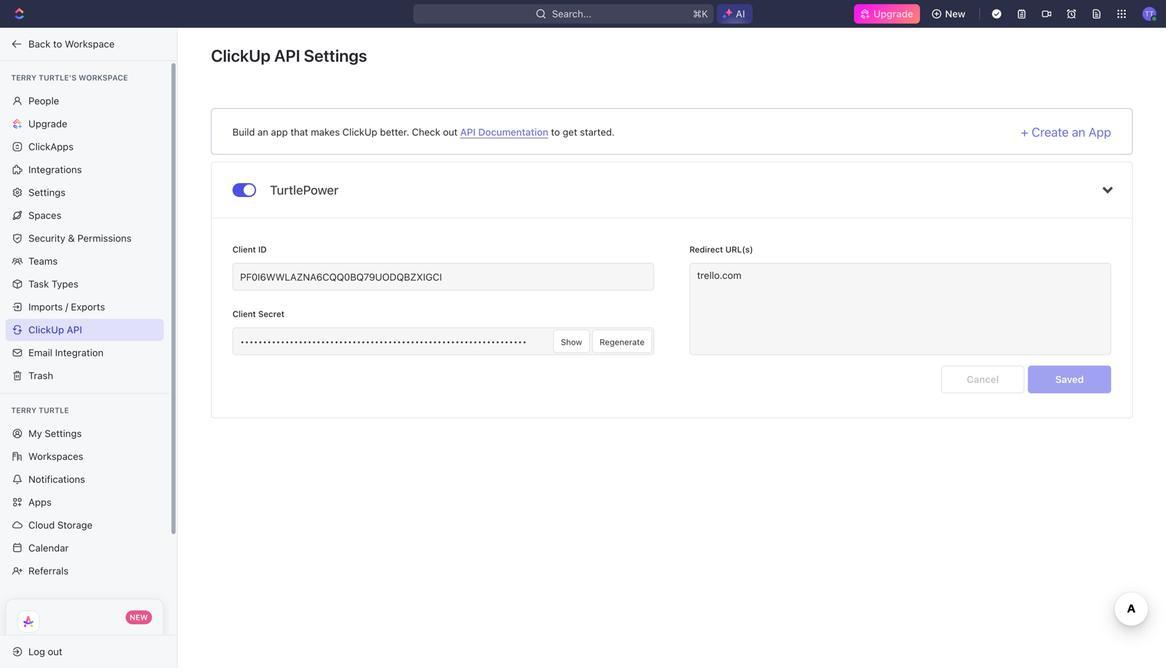 Task type: describe. For each thing, give the bounding box(es) containing it.
security
[[28, 233, 65, 244]]

2 horizontal spatial api
[[460, 126, 476, 138]]

calendar link
[[6, 537, 164, 559]]

cancel
[[967, 374, 999, 385]]

1 horizontal spatial out
[[443, 126, 458, 138]]

terry for people
[[11, 73, 36, 82]]

email
[[28, 347, 52, 358]]

0 vertical spatial upgrade link
[[854, 4, 920, 24]]

clickapps link
[[6, 136, 164, 158]]

trash link
[[6, 365, 164, 387]]

url(s)
[[725, 245, 753, 254]]

app
[[1089, 125, 1111, 140]]

client for client secret
[[233, 309, 256, 319]]

new button
[[926, 3, 974, 25]]

build
[[233, 126, 255, 138]]

log out button
[[6, 641, 165, 663]]

back
[[28, 38, 51, 50]]

regenerate
[[600, 337, 645, 347]]

clickapps
[[28, 141, 74, 152]]

turtle
[[39, 406, 69, 415]]

clickup for clickup api
[[28, 324, 64, 336]]

tt
[[1145, 10, 1154, 18]]

api for clickup api
[[67, 324, 82, 336]]

get
[[563, 126, 577, 138]]

types
[[52, 278, 78, 290]]

notifications link
[[6, 468, 164, 491]]

1 horizontal spatial to
[[551, 126, 560, 138]]

teams link
[[6, 250, 164, 272]]

ai button
[[717, 4, 753, 24]]

apps
[[28, 497, 52, 508]]

permissions
[[77, 233, 132, 244]]

settings link
[[6, 181, 164, 204]]

id
[[258, 245, 267, 254]]

tt button
[[1138, 3, 1160, 25]]

1 horizontal spatial an
[[1072, 125, 1085, 140]]

secret
[[258, 309, 284, 319]]

client for client id
[[233, 245, 256, 254]]

task
[[28, 278, 49, 290]]

spaces
[[28, 210, 61, 221]]

1 vertical spatial upgrade
[[28, 118, 67, 129]]

ai
[[736, 8, 745, 19]]

+
[[1021, 125, 1028, 140]]

cloud storage link
[[6, 514, 164, 537]]

cloud storage
[[28, 519, 93, 531]]

turtle's
[[39, 73, 77, 82]]

integration
[[55, 347, 103, 358]]

referrals link
[[6, 560, 164, 582]]

imports / exports link
[[6, 296, 164, 318]]

0 horizontal spatial new
[[130, 613, 148, 622]]

show
[[561, 337, 582, 347]]

log
[[28, 646, 45, 658]]

clickup for clickup api settings
[[211, 46, 271, 65]]

spaces link
[[6, 204, 164, 227]]

terry turtle
[[11, 406, 69, 415]]

apps link
[[6, 491, 164, 514]]

imports / exports
[[28, 301, 105, 313]]

redirect
[[689, 245, 723, 254]]

client id
[[233, 245, 267, 254]]

0 horizontal spatial an
[[257, 126, 268, 138]]

my
[[28, 428, 42, 439]]

cloud
[[28, 519, 55, 531]]

1 vertical spatial settings
[[28, 187, 66, 198]]

teams
[[28, 255, 58, 267]]

notifications
[[28, 474, 85, 485]]

my settings link
[[6, 423, 164, 445]]

app
[[271, 126, 288, 138]]

exports
[[71, 301, 105, 313]]

imports
[[28, 301, 63, 313]]

clickup api settings
[[211, 46, 367, 65]]

api for clickup api settings
[[274, 46, 300, 65]]

+ create an app
[[1021, 125, 1111, 140]]

task types
[[28, 278, 78, 290]]

email integration
[[28, 347, 103, 358]]



Task type: vqa. For each thing, say whether or not it's contained in the screenshot.
Forms
no



Task type: locate. For each thing, give the bounding box(es) containing it.
0 vertical spatial new
[[945, 8, 965, 19]]

referrals
[[28, 565, 69, 577]]

None password field
[[240, 336, 550, 347]]

1 vertical spatial upgrade link
[[6, 113, 164, 135]]

started.
[[580, 126, 615, 138]]

2 vertical spatial api
[[67, 324, 82, 336]]

workspace
[[65, 38, 115, 50], [79, 73, 128, 82]]

calendar
[[28, 542, 69, 554]]

documentation
[[478, 126, 548, 138]]

integrations
[[28, 164, 82, 175]]

0 vertical spatial terry
[[11, 73, 36, 82]]

terry up people
[[11, 73, 36, 82]]

upgrade link down people link
[[6, 113, 164, 135]]

an
[[1072, 125, 1085, 140], [257, 126, 268, 138]]

api documentation link
[[460, 126, 548, 138]]

client secret
[[233, 309, 284, 319]]

storage
[[57, 519, 93, 531]]

&
[[68, 233, 75, 244]]

0 vertical spatial to
[[53, 38, 62, 50]]

that
[[290, 126, 308, 138]]

workspaces link
[[6, 446, 164, 468]]

redirect url(s)
[[689, 245, 753, 254]]

upgrade
[[873, 8, 913, 19], [28, 118, 67, 129]]

settings
[[304, 46, 367, 65], [28, 187, 66, 198], [45, 428, 82, 439]]

upgrade up the clickapps
[[28, 118, 67, 129]]

turtlepower
[[270, 183, 339, 197]]

integrations link
[[6, 159, 164, 181]]

2 horizontal spatial clickup
[[342, 126, 377, 138]]

0 vertical spatial client
[[233, 245, 256, 254]]

0 horizontal spatial upgrade link
[[6, 113, 164, 135]]

0 vertical spatial upgrade
[[873, 8, 913, 19]]

better.
[[380, 126, 409, 138]]

out right check
[[443, 126, 458, 138]]

0 vertical spatial out
[[443, 126, 458, 138]]

terry up my
[[11, 406, 36, 415]]

2 vertical spatial settings
[[45, 428, 82, 439]]

workspace up people link
[[79, 73, 128, 82]]

0 horizontal spatial to
[[53, 38, 62, 50]]

0 vertical spatial workspace
[[65, 38, 115, 50]]

0 horizontal spatial api
[[67, 324, 82, 336]]

build an app that makes clickup better. check out api documentation to get started.
[[233, 126, 615, 138]]

upgrade left new button
[[873, 8, 913, 19]]

1 vertical spatial api
[[460, 126, 476, 138]]

makes
[[311, 126, 340, 138]]

terry for my settings
[[11, 406, 36, 415]]

task types link
[[6, 273, 164, 295]]

client left secret
[[233, 309, 256, 319]]

saved
[[1055, 374, 1084, 385]]

show button
[[553, 330, 590, 353]]

email integration link
[[6, 342, 164, 364]]

new
[[945, 8, 965, 19], [130, 613, 148, 622]]

api
[[274, 46, 300, 65], [460, 126, 476, 138], [67, 324, 82, 336]]

search...
[[552, 8, 592, 19]]

clickup
[[211, 46, 271, 65], [342, 126, 377, 138], [28, 324, 64, 336]]

to right back
[[53, 38, 62, 50]]

check
[[412, 126, 440, 138]]

workspace for terry turtle's workspace
[[79, 73, 128, 82]]

client
[[233, 245, 256, 254], [233, 309, 256, 319]]

1 horizontal spatial new
[[945, 8, 965, 19]]

log out
[[28, 646, 62, 658]]

back to workspace
[[28, 38, 115, 50]]

security & permissions link
[[6, 227, 164, 250]]

1 vertical spatial client
[[233, 309, 256, 319]]

upgrade link left new button
[[854, 4, 920, 24]]

people link
[[6, 90, 164, 112]]

to left get
[[551, 126, 560, 138]]

new inside button
[[945, 8, 965, 19]]

/
[[65, 301, 68, 313]]

1 vertical spatial workspace
[[79, 73, 128, 82]]

Enter one per line (only one required) text field
[[697, 271, 1104, 348]]

workspaces
[[28, 451, 83, 462]]

to inside button
[[53, 38, 62, 50]]

people
[[28, 95, 59, 107]]

1 terry from the top
[[11, 73, 36, 82]]

out
[[443, 126, 458, 138], [48, 646, 62, 658]]

None text field
[[240, 271, 647, 283]]

1 vertical spatial terry
[[11, 406, 36, 415]]

⌘k
[[693, 8, 708, 19]]

out inside button
[[48, 646, 62, 658]]

2 terry from the top
[[11, 406, 36, 415]]

0 vertical spatial settings
[[304, 46, 367, 65]]

back to workspace button
[[6, 33, 164, 55]]

clickup api
[[28, 324, 82, 336]]

1 vertical spatial clickup
[[342, 126, 377, 138]]

2 client from the top
[[233, 309, 256, 319]]

terry
[[11, 73, 36, 82], [11, 406, 36, 415]]

2 vertical spatial clickup
[[28, 324, 64, 336]]

1 horizontal spatial upgrade
[[873, 8, 913, 19]]

client left the id
[[233, 245, 256, 254]]

clickup api link
[[6, 319, 164, 341]]

workspace inside button
[[65, 38, 115, 50]]

trash
[[28, 370, 53, 381]]

0 horizontal spatial out
[[48, 646, 62, 658]]

1 client from the top
[[233, 245, 256, 254]]

upgrade link
[[854, 4, 920, 24], [6, 113, 164, 135]]

1 vertical spatial out
[[48, 646, 62, 658]]

cancel button
[[941, 366, 1024, 394]]

1 horizontal spatial clickup
[[211, 46, 271, 65]]

saved button
[[1028, 366, 1111, 394]]

my settings
[[28, 428, 82, 439]]

1 vertical spatial new
[[130, 613, 148, 622]]

1 horizontal spatial upgrade link
[[854, 4, 920, 24]]

regenerate button
[[592, 330, 652, 353]]

to
[[53, 38, 62, 50], [551, 126, 560, 138]]

terry turtle's workspace
[[11, 73, 128, 82]]

1 vertical spatial to
[[551, 126, 560, 138]]

0 horizontal spatial clickup
[[28, 324, 64, 336]]

workspace up "terry turtle's workspace"
[[65, 38, 115, 50]]

security & permissions
[[28, 233, 132, 244]]

0 vertical spatial clickup
[[211, 46, 271, 65]]

create
[[1032, 125, 1069, 140]]

1 horizontal spatial api
[[274, 46, 300, 65]]

0 vertical spatial api
[[274, 46, 300, 65]]

out right log
[[48, 646, 62, 658]]

0 horizontal spatial upgrade
[[28, 118, 67, 129]]

workspace for back to workspace
[[65, 38, 115, 50]]



